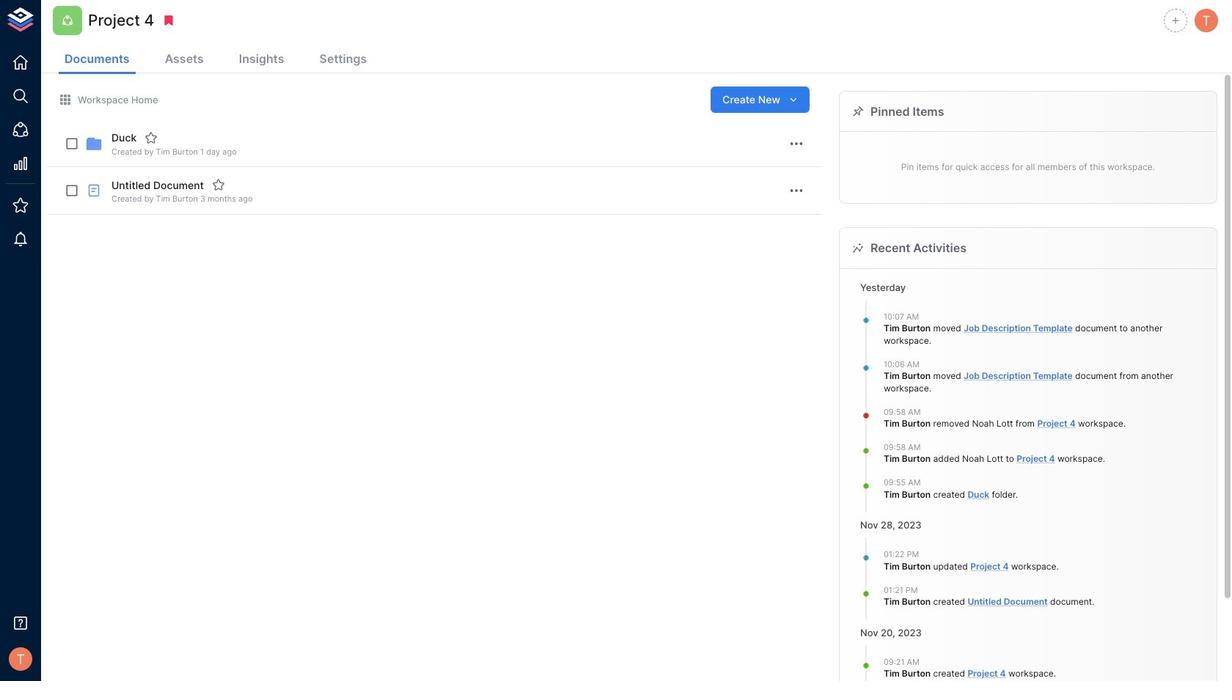 Task type: locate. For each thing, give the bounding box(es) containing it.
favorite image
[[212, 179, 225, 192]]

remove bookmark image
[[162, 14, 176, 27]]



Task type: vqa. For each thing, say whether or not it's contained in the screenshot.
create inside the Create UX test session notes in Bit to collaborate and keep all your work in one place.
no



Task type: describe. For each thing, give the bounding box(es) containing it.
favorite image
[[145, 131, 158, 145]]



